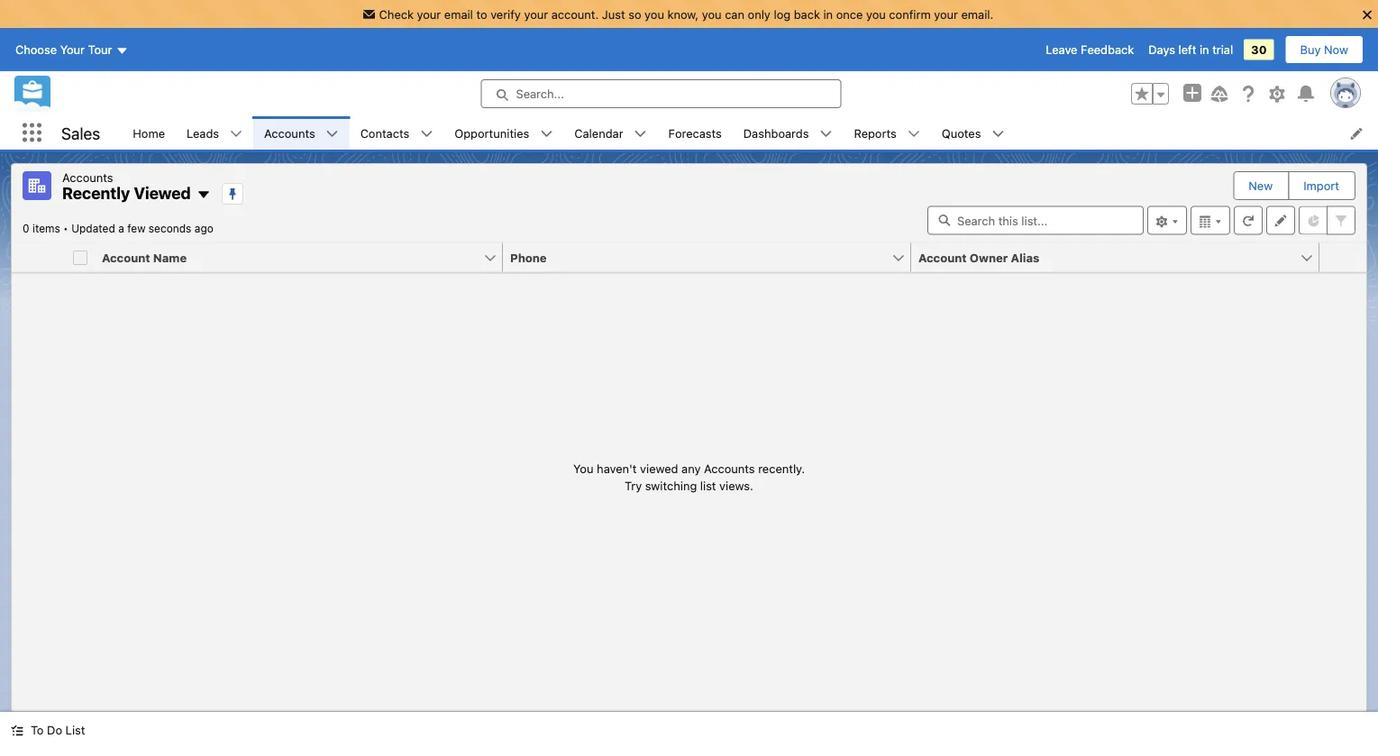 Task type: vqa. For each thing, say whether or not it's contained in the screenshot.
Contacts (1) link
no



Task type: describe. For each thing, give the bounding box(es) containing it.
accounts inside list item
[[264, 126, 315, 140]]

quotes
[[942, 126, 982, 140]]

forecasts link
[[658, 116, 733, 150]]

can
[[725, 7, 745, 21]]

you
[[574, 462, 594, 475]]

text default image for accounts
[[326, 128, 339, 140]]

choose your tour button
[[14, 35, 129, 64]]

account name button
[[95, 243, 483, 272]]

ago
[[195, 222, 214, 235]]

a
[[118, 222, 124, 235]]

account owner alias element
[[912, 243, 1331, 273]]

trial
[[1213, 43, 1234, 56]]

item number element
[[12, 243, 66, 273]]

account for account name
[[102, 251, 150, 264]]

choose your tour
[[15, 43, 112, 56]]

choose
[[15, 43, 57, 56]]

phone button
[[503, 243, 892, 272]]

to do list button
[[0, 712, 96, 749]]

reports
[[854, 126, 897, 140]]

0 items • updated a few seconds ago
[[23, 222, 214, 235]]

buy now button
[[1286, 35, 1364, 64]]

text default image for calendar
[[634, 128, 647, 140]]

calendar list item
[[564, 116, 658, 150]]

to do list
[[31, 724, 85, 737]]

text default image for leads
[[230, 128, 243, 140]]

account name
[[102, 251, 187, 264]]

calendar link
[[564, 116, 634, 150]]

alias
[[1012, 251, 1040, 264]]

email
[[444, 7, 473, 21]]

leads list item
[[176, 116, 254, 150]]

check
[[379, 7, 414, 21]]

new button
[[1235, 172, 1288, 199]]

left
[[1179, 43, 1197, 56]]

email.
[[962, 7, 994, 21]]

opportunities
[[455, 126, 530, 140]]

leads
[[187, 126, 219, 140]]

owner
[[970, 251, 1009, 264]]

text default image for reports
[[908, 128, 921, 140]]

quotes list item
[[931, 116, 1016, 150]]

any
[[682, 462, 701, 475]]

just
[[602, 7, 626, 21]]

reports link
[[844, 116, 908, 150]]

try
[[625, 479, 642, 493]]

accounts list item
[[254, 116, 350, 150]]

items
[[32, 222, 60, 235]]

confirm
[[890, 7, 931, 21]]

phone
[[510, 251, 547, 264]]

account for account owner alias
[[919, 251, 967, 264]]

30
[[1252, 43, 1268, 56]]

days left in trial
[[1149, 43, 1234, 56]]

3 your from the left
[[935, 7, 959, 21]]

switching
[[646, 479, 697, 493]]

2 your from the left
[[524, 7, 548, 21]]

accounts image
[[23, 171, 51, 200]]

viewed
[[134, 184, 191, 203]]

leads link
[[176, 116, 230, 150]]

action element
[[1320, 243, 1367, 273]]

0 vertical spatial in
[[824, 7, 833, 21]]

once
[[837, 7, 863, 21]]

contacts
[[360, 126, 410, 140]]

contacts link
[[350, 116, 421, 150]]

account owner alias button
[[912, 243, 1300, 272]]

3 you from the left
[[867, 7, 886, 21]]

0 horizontal spatial accounts
[[62, 170, 113, 184]]

haven't
[[597, 462, 637, 475]]

Search Recently Viewed list view. search field
[[928, 206, 1144, 235]]

item number image
[[12, 243, 66, 272]]

home link
[[122, 116, 176, 150]]

leave
[[1046, 43, 1078, 56]]

only
[[748, 7, 771, 21]]

cell inside recently viewed|accounts|list view element
[[66, 243, 95, 273]]

leave feedback link
[[1046, 43, 1135, 56]]

name
[[153, 251, 187, 264]]

few
[[127, 222, 146, 235]]

you haven't viewed any accounts recently. try switching list views.
[[574, 462, 805, 493]]

dashboards list item
[[733, 116, 844, 150]]

back
[[794, 7, 821, 21]]

forecasts
[[669, 126, 722, 140]]

tour
[[88, 43, 112, 56]]

account name element
[[95, 243, 514, 273]]

to
[[31, 724, 44, 737]]

reports list item
[[844, 116, 931, 150]]

import button
[[1290, 172, 1355, 199]]

viewed
[[640, 462, 679, 475]]

quotes link
[[931, 116, 992, 150]]



Task type: locate. For each thing, give the bounding box(es) containing it.
so
[[629, 7, 642, 21]]

recently.
[[759, 462, 805, 475]]

text default image left contacts link
[[326, 128, 339, 140]]

to
[[477, 7, 488, 21]]

dashboards
[[744, 126, 809, 140]]

text default image inside calendar list item
[[634, 128, 647, 140]]

accounts right leads list item
[[264, 126, 315, 140]]

accounts down sales
[[62, 170, 113, 184]]

list
[[701, 479, 717, 493]]

status
[[574, 460, 805, 495]]

calendar
[[575, 126, 624, 140]]

verify
[[491, 7, 521, 21]]

text default image inside to do list button
[[11, 725, 23, 737]]

you right so
[[645, 7, 665, 21]]

text default image down search...
[[540, 128, 553, 140]]

1 horizontal spatial in
[[1200, 43, 1210, 56]]

text default image
[[230, 128, 243, 140], [421, 128, 433, 140], [540, 128, 553, 140], [820, 128, 833, 140], [992, 128, 1005, 140], [196, 188, 211, 202]]

accounts inside you haven't viewed any accounts recently. try switching list views.
[[704, 462, 755, 475]]

0 vertical spatial accounts
[[264, 126, 315, 140]]

your
[[60, 43, 85, 56]]

1 horizontal spatial you
[[702, 7, 722, 21]]

0 horizontal spatial your
[[417, 7, 441, 21]]

you left the can
[[702, 7, 722, 21]]

account left "owner"
[[919, 251, 967, 264]]

opportunities link
[[444, 116, 540, 150]]

1 horizontal spatial account
[[919, 251, 967, 264]]

text default image left reports
[[820, 128, 833, 140]]

opportunities list item
[[444, 116, 564, 150]]

1 vertical spatial in
[[1200, 43, 1210, 56]]

seconds
[[149, 222, 192, 235]]

recently viewed status
[[23, 222, 71, 235]]

text default image inside quotes "list item"
[[992, 128, 1005, 140]]

account down the a
[[102, 251, 150, 264]]

2 horizontal spatial your
[[935, 7, 959, 21]]

1 your from the left
[[417, 7, 441, 21]]

0 horizontal spatial account
[[102, 251, 150, 264]]

text default image inside dashboards list item
[[820, 128, 833, 140]]

text default image for opportunities
[[540, 128, 553, 140]]

search...
[[516, 87, 565, 101]]

text default image right reports
[[908, 128, 921, 140]]

know,
[[668, 7, 699, 21]]

list
[[65, 724, 85, 737]]

search... button
[[481, 79, 842, 108]]

text default image left 'to' on the left
[[11, 725, 23, 737]]

text default image inside accounts list item
[[326, 128, 339, 140]]

action image
[[1320, 243, 1367, 272]]

1 you from the left
[[645, 7, 665, 21]]

none search field inside recently viewed|accounts|list view element
[[928, 206, 1144, 235]]

text default image for dashboards
[[820, 128, 833, 140]]

text default image inside the "opportunities" list item
[[540, 128, 553, 140]]

home
[[133, 126, 165, 140]]

None search field
[[928, 206, 1144, 235]]

days
[[1149, 43, 1176, 56]]

new
[[1249, 179, 1274, 193]]

your
[[417, 7, 441, 21], [524, 7, 548, 21], [935, 7, 959, 21]]

account inside 'element'
[[919, 251, 967, 264]]

recently
[[62, 184, 130, 203]]

text default image for contacts
[[421, 128, 433, 140]]

2 horizontal spatial you
[[867, 7, 886, 21]]

buy
[[1301, 43, 1322, 56]]

text default image for quotes
[[992, 128, 1005, 140]]

sales
[[61, 123, 100, 143]]

text default image inside leads list item
[[230, 128, 243, 140]]

status containing you haven't viewed any accounts recently.
[[574, 460, 805, 495]]

do
[[47, 724, 62, 737]]

import
[[1304, 179, 1340, 193]]

text default image right leads at the left top of the page
[[230, 128, 243, 140]]

contacts list item
[[350, 116, 444, 150]]

in
[[824, 7, 833, 21], [1200, 43, 1210, 56]]

2 horizontal spatial accounts
[[704, 462, 755, 475]]

accounts
[[264, 126, 315, 140], [62, 170, 113, 184], [704, 462, 755, 475]]

text default image
[[326, 128, 339, 140], [634, 128, 647, 140], [908, 128, 921, 140], [11, 725, 23, 737]]

1 horizontal spatial your
[[524, 7, 548, 21]]

accounts link
[[254, 116, 326, 150]]

list containing home
[[122, 116, 1379, 150]]

you right once
[[867, 7, 886, 21]]

account
[[102, 251, 150, 264], [919, 251, 967, 264]]

in right left
[[1200, 43, 1210, 56]]

•
[[63, 222, 68, 235]]

0 horizontal spatial you
[[645, 7, 665, 21]]

your left email.
[[935, 7, 959, 21]]

check your email to verify your account. just so you know, you can only log back in once you confirm your email.
[[379, 7, 994, 21]]

now
[[1325, 43, 1349, 56]]

text default image inside contacts list item
[[421, 128, 433, 140]]

2 you from the left
[[702, 7, 722, 21]]

cell
[[66, 243, 95, 273]]

in right back
[[824, 7, 833, 21]]

updated
[[71, 222, 115, 235]]

leave feedback
[[1046, 43, 1135, 56]]

text default image inside recently viewed|accounts|list view element
[[196, 188, 211, 202]]

log
[[774, 7, 791, 21]]

your left "email"
[[417, 7, 441, 21]]

buy now
[[1301, 43, 1349, 56]]

0
[[23, 222, 29, 235]]

account.
[[552, 7, 599, 21]]

views.
[[720, 479, 754, 493]]

recently viewed|accounts|list view element
[[11, 163, 1368, 712]]

0 horizontal spatial in
[[824, 7, 833, 21]]

feedback
[[1081, 43, 1135, 56]]

status inside recently viewed|accounts|list view element
[[574, 460, 805, 495]]

your right verify
[[524, 7, 548, 21]]

recently viewed
[[62, 184, 191, 203]]

accounts up views. on the bottom
[[704, 462, 755, 475]]

2 account from the left
[[919, 251, 967, 264]]

list
[[122, 116, 1379, 150]]

dashboards link
[[733, 116, 820, 150]]

text default image right calendar
[[634, 128, 647, 140]]

account owner alias
[[919, 251, 1040, 264]]

text default image inside reports list item
[[908, 128, 921, 140]]

text default image right quotes
[[992, 128, 1005, 140]]

text default image up ago
[[196, 188, 211, 202]]

2 vertical spatial accounts
[[704, 462, 755, 475]]

1 horizontal spatial accounts
[[264, 126, 315, 140]]

text default image right contacts
[[421, 128, 433, 140]]

1 vertical spatial accounts
[[62, 170, 113, 184]]

phone element
[[503, 243, 923, 273]]

1 account from the left
[[102, 251, 150, 264]]

you
[[645, 7, 665, 21], [702, 7, 722, 21], [867, 7, 886, 21]]

group
[[1132, 83, 1170, 105]]



